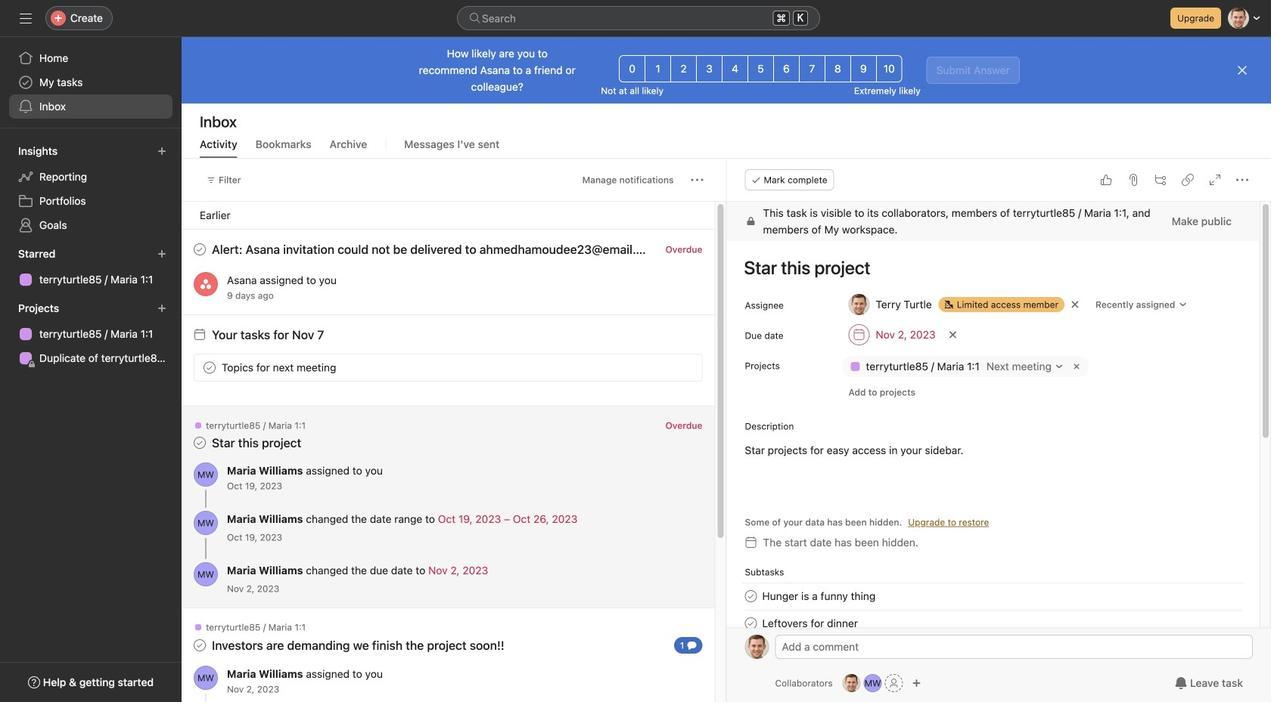 Task type: vqa. For each thing, say whether or not it's contained in the screenshot.
1 like. You liked this task image
no



Task type: describe. For each thing, give the bounding box(es) containing it.
add subtask image
[[1155, 174, 1167, 186]]

leftcount image
[[687, 642, 696, 651]]

more actions image
[[637, 247, 650, 260]]

Search tasks, projects, and more text field
[[457, 6, 820, 30]]

2 open user profile image from the top
[[194, 511, 218, 536]]

3 open user profile image from the top
[[194, 563, 218, 587]]

1 list item from the top
[[727, 583, 1260, 611]]

2 list item from the top
[[727, 611, 1260, 638]]

clear due date image
[[948, 331, 958, 340]]

new project or portfolio image
[[157, 304, 166, 313]]

dismiss image
[[1236, 64, 1248, 76]]

add items to starred image
[[157, 250, 166, 259]]

2 add to bookmarks image from the top
[[662, 626, 674, 639]]

main content inside star this project dialog
[[727, 202, 1260, 703]]

0 horizontal spatial open user profile image
[[194, 667, 218, 691]]

remove image
[[1071, 361, 1083, 373]]

copy task link image
[[1182, 174, 1194, 186]]

1 horizontal spatial add or remove collaborators image
[[912, 679, 921, 688]]

more actions image
[[691, 174, 703, 186]]

2 vertical spatial mark complete checkbox
[[742, 615, 760, 633]]

insights element
[[0, 138, 182, 241]]

hide sidebar image
[[20, 12, 32, 24]]

more actions for this task image
[[1236, 174, 1248, 186]]

0 comments. click to go to subtask details and comments image
[[1229, 618, 1241, 630]]

archive notification image
[[686, 247, 698, 260]]

mark complete image
[[742, 588, 760, 606]]

0 vertical spatial task name text field
[[734, 250, 1242, 285]]

0 horizontal spatial add or remove collaborators image
[[864, 675, 882, 693]]

Task Name text field
[[762, 589, 876, 605]]

your tasks for nov 7, task element
[[212, 328, 324, 342]]

projects element
[[0, 295, 182, 374]]

1 vertical spatial task name text field
[[762, 616, 858, 633]]



Task type: locate. For each thing, give the bounding box(es) containing it.
remove assignee image
[[1071, 300, 1080, 309]]

None field
[[457, 6, 820, 30]]

mark complete image down mark complete image on the bottom right
[[742, 615, 760, 633]]

None radio
[[670, 55, 697, 82], [696, 55, 723, 82], [748, 55, 774, 82], [799, 55, 825, 82], [670, 55, 697, 82], [696, 55, 723, 82], [748, 55, 774, 82], [799, 55, 825, 82]]

1 vertical spatial open user profile image
[[194, 511, 218, 536]]

add to bookmarks image
[[662, 424, 674, 437]]

1 horizontal spatial mark complete image
[[742, 615, 760, 633]]

0 horizontal spatial mark complete image
[[200, 359, 219, 377]]

mark complete checkbox left task name text field
[[742, 588, 760, 606]]

1 vertical spatial archive notifications image
[[686, 626, 698, 639]]

mark complete checkbox down mark complete image on the bottom right
[[742, 615, 760, 633]]

add or remove collaborators image
[[843, 675, 861, 693]]

1 vertical spatial open user profile image
[[194, 667, 218, 691]]

archive notifications image right add to bookmarks icon
[[686, 424, 698, 437]]

None radio
[[619, 55, 646, 82], [645, 55, 671, 82], [722, 55, 748, 82], [773, 55, 800, 82], [825, 55, 851, 82], [850, 55, 877, 82], [876, 55, 902, 82], [619, 55, 646, 82], [645, 55, 671, 82], [722, 55, 748, 82], [773, 55, 800, 82], [825, 55, 851, 82], [850, 55, 877, 82], [876, 55, 902, 82]]

archive notifications image
[[686, 424, 698, 437], [686, 626, 698, 639]]

mark complete image down your tasks for nov 7, task element
[[200, 359, 219, 377]]

global element
[[0, 37, 182, 128]]

option group
[[619, 55, 902, 82]]

open user profile image
[[194, 463, 218, 487], [194, 511, 218, 536], [194, 563, 218, 587]]

1 vertical spatial mark complete checkbox
[[742, 588, 760, 606]]

mark complete checkbox down your tasks for nov 7, task element
[[200, 359, 219, 377]]

0 vertical spatial open user profile image
[[745, 636, 769, 660]]

archive notifications image up leftcount icon
[[686, 626, 698, 639]]

2 archive notifications image from the top
[[686, 626, 698, 639]]

1 vertical spatial add to bookmarks image
[[662, 626, 674, 639]]

0 likes. click to like this task image
[[1100, 174, 1112, 186]]

0 vertical spatial mark complete checkbox
[[200, 359, 219, 377]]

add to bookmarks image
[[662, 247, 674, 260], [662, 626, 674, 639]]

archive notifications image for add to bookmarks icon
[[686, 424, 698, 437]]

attachments: add a file to this task, star this project image
[[1127, 174, 1139, 186]]

0 vertical spatial open user profile image
[[194, 463, 218, 487]]

add or remove collaborators image
[[864, 675, 882, 693], [912, 679, 921, 688]]

starred element
[[0, 241, 182, 295]]

star this project dialog
[[727, 159, 1271, 703]]

new insights image
[[157, 147, 166, 156]]

Mark complete checkbox
[[200, 359, 219, 377], [742, 588, 760, 606], [742, 615, 760, 633]]

0 vertical spatial mark complete image
[[200, 359, 219, 377]]

1 archive notifications image from the top
[[686, 424, 698, 437]]

0 vertical spatial archive notifications image
[[686, 424, 698, 437]]

0 vertical spatial add to bookmarks image
[[662, 247, 674, 260]]

mark complete image
[[200, 359, 219, 377], [742, 615, 760, 633]]

1 vertical spatial mark complete image
[[742, 615, 760, 633]]

open user profile image
[[745, 636, 769, 660], [194, 667, 218, 691]]

2 vertical spatial open user profile image
[[194, 563, 218, 587]]

1 add to bookmarks image from the top
[[662, 247, 674, 260]]

archive notifications image for 1st add to bookmarks image from the bottom of the page
[[686, 626, 698, 639]]

main content
[[727, 202, 1260, 703]]

1 horizontal spatial open user profile image
[[745, 636, 769, 660]]

Task Name text field
[[734, 250, 1242, 285], [762, 616, 858, 633]]

1 open user profile image from the top
[[194, 463, 218, 487]]

full screen image
[[1209, 174, 1221, 186]]

list item
[[727, 583, 1260, 611], [727, 611, 1260, 638]]



